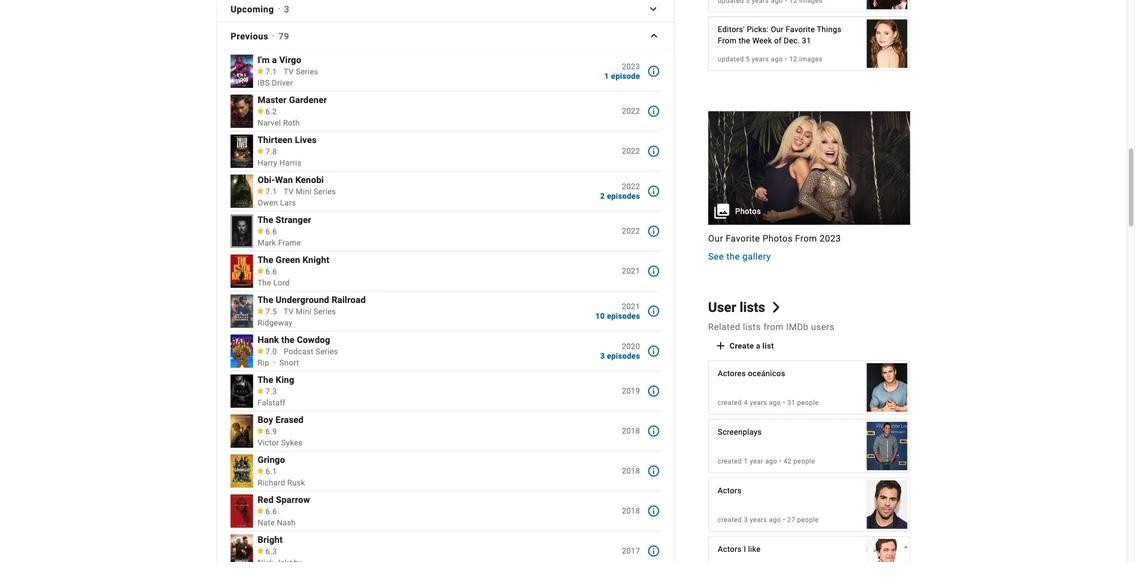 Task type: locate. For each thing, give the bounding box(es) containing it.
add image
[[714, 339, 728, 353]]

6.6
[[266, 227, 277, 236], [266, 267, 277, 276], [266, 507, 277, 516]]

a for create
[[756, 341, 761, 350]]

1 tv from the top
[[284, 67, 294, 76]]

kenobi
[[295, 175, 324, 185]]

0 vertical spatial chevron right image
[[647, 2, 660, 16]]

1 2021 from the top
[[622, 267, 640, 276]]

the right see
[[727, 251, 740, 262]]

2
[[600, 191, 605, 201]]

1 for year
[[744, 457, 748, 465]]

episodes inside 2021 10 episodes
[[607, 311, 640, 321]]

3 tv from the top
[[284, 307, 294, 316]]

31 right dec.
[[802, 36, 811, 45]]

harris
[[280, 158, 302, 167]]

1 vertical spatial 6.6
[[266, 267, 277, 276]]

tv right 7.5
[[284, 307, 294, 316]]

episodes right 2
[[607, 191, 640, 201]]

2 2018 from the top
[[622, 467, 640, 476]]

0 horizontal spatial from
[[718, 36, 737, 45]]

3 2018 from the top
[[622, 507, 640, 516]]

1 vertical spatial from
[[796, 233, 818, 244]]

0 vertical spatial lists
[[740, 299, 766, 315]]

boy
[[258, 415, 273, 425]]

4
[[744, 399, 748, 407]]

1 horizontal spatial from
[[796, 233, 818, 244]]

the up the podcast
[[281, 335, 295, 345]]

eli roth image
[[867, 475, 908, 535]]

of
[[775, 36, 782, 45]]

related lists from imdb users
[[709, 321, 835, 332]]

3 star inline image from the top
[[257, 228, 264, 234]]

6.6 up mark
[[266, 227, 277, 236]]

1 vertical spatial 7.1
[[266, 187, 277, 196]]

0 vertical spatial our
[[771, 25, 784, 34]]

1 left year
[[744, 457, 748, 465]]

1 actors from the top
[[718, 486, 742, 495]]

screenplays
[[718, 427, 762, 437]]

photos link
[[709, 111, 911, 225]]

4 2022 from the top
[[622, 227, 640, 236]]

rusk
[[287, 478, 305, 487]]

the for the underground railroad
[[258, 295, 273, 305]]

imdb
[[787, 321, 809, 332]]

1 vertical spatial 2021
[[622, 302, 640, 311]]

list
[[763, 341, 774, 350]]

2 vertical spatial 6.6
[[266, 507, 277, 516]]

2018 for erased
[[622, 427, 640, 436]]

2 episodes from the top
[[607, 311, 640, 321]]

star inline image up mark
[[257, 228, 264, 234]]

people for actores oceánicos
[[798, 399, 819, 407]]

the for cowdog
[[281, 335, 295, 345]]

actors i like
[[718, 544, 761, 554]]

star inline image for 7.5
[[257, 308, 264, 314]]

mini down underground
[[296, 307, 312, 316]]

0 vertical spatial tv mini series
[[284, 187, 336, 196]]

2 created from the top
[[718, 457, 742, 465]]

1 horizontal spatial our
[[771, 25, 784, 34]]

0 vertical spatial episodes
[[607, 191, 640, 201]]

2 tv from the top
[[284, 187, 294, 196]]

karen gillan image
[[867, 14, 908, 74]]

7.1 for wan
[[266, 187, 277, 196]]

0 vertical spatial photos
[[736, 207, 761, 216]]

created for actores oceánicos
[[718, 399, 742, 407]]

star inline image left the 6.9
[[257, 428, 264, 434]]

group
[[709, 111, 911, 263]]

3 episodes from the top
[[607, 351, 640, 361]]

tv down the virgo
[[284, 67, 294, 76]]

star inline image up the lord
[[257, 268, 264, 274]]

5 more image from the top
[[647, 344, 661, 358]]

scott neustadter image
[[867, 416, 908, 476]]

1 2022 from the top
[[622, 107, 640, 116]]

4 star inline image from the top
[[257, 348, 264, 354]]

the green knight button
[[258, 255, 595, 265]]

2022 down 2 episodes 'button'
[[622, 227, 640, 236]]

series down the virgo
[[296, 67, 318, 76]]

0 vertical spatial from
[[718, 36, 737, 45]]

2021 for 2021
[[622, 267, 640, 276]]

0 vertical spatial tv
[[284, 67, 294, 76]]

the left lord
[[258, 278, 271, 287]]

created up the actors i like at bottom right
[[718, 516, 742, 524]]

chevron right image for 79
[[647, 29, 661, 43]]

the stranger
[[258, 215, 311, 225]]

episodes right 10
[[607, 311, 640, 321]]

1 tv mini series from the top
[[284, 187, 336, 196]]

the for the stranger
[[258, 215, 273, 225]]

2023 inside 2023 1 episode
[[622, 62, 640, 71]]

1 vertical spatial favorite
[[726, 233, 760, 244]]

i'm a virgo
[[258, 55, 301, 65]]

star inline image
[[257, 68, 264, 74], [257, 148, 264, 154], [257, 228, 264, 234], [257, 268, 264, 274], [257, 388, 264, 394]]

2020 3 episodes
[[600, 342, 640, 361]]

1 vertical spatial tv
[[284, 187, 294, 196]]

27
[[788, 516, 796, 524]]

episodes inside 2022 2 episodes
[[607, 191, 640, 201]]

2017
[[622, 547, 640, 556]]

a left list
[[756, 341, 761, 350]]

• left 12 on the top of the page
[[785, 55, 788, 63]]

a inside button
[[756, 341, 761, 350]]

• left 42
[[780, 457, 782, 465]]

star inline image left 7.0
[[257, 348, 264, 354]]

like
[[748, 544, 761, 554]]

victor
[[258, 438, 279, 447]]

years up like
[[750, 516, 767, 524]]

charlize theron, joel edgerton, thandiwe newton, david oyelowo, amanda seyfried, diego cataño, sharlto copley, and rodrigo corea in gringo (2018) image
[[231, 454, 253, 488]]

1 vertical spatial 3
[[600, 351, 605, 361]]

0 vertical spatial the
[[739, 36, 751, 45]]

42
[[784, 457, 792, 465]]

6 more image from the top
[[647, 384, 661, 398]]

5 the from the top
[[258, 375, 273, 385]]

lists
[[740, 299, 766, 315], [743, 321, 761, 332]]

star inline image for 6.3
[[257, 548, 264, 554]]

2022 for lives
[[622, 147, 640, 156]]

5 more image from the top
[[647, 504, 661, 518]]

the down mark
[[258, 255, 273, 265]]

boy erased button
[[258, 415, 595, 425]]

3 the from the top
[[258, 278, 271, 287]]

chevron right image for 3
[[647, 2, 660, 16]]

• for editors' picks: our favorite things from the week of dec. 31
[[785, 55, 788, 63]]

the for gallery
[[727, 251, 740, 262]]

roth
[[283, 118, 300, 127]]

ago left 12 on the top of the page
[[771, 55, 783, 63]]

the
[[258, 215, 273, 225], [258, 255, 273, 265], [258, 278, 271, 287], [258, 295, 273, 305], [258, 375, 273, 385]]

more image for obi-wan kenobi
[[647, 184, 661, 198]]

favorite up dec.
[[786, 25, 815, 34]]

mini down kenobi at the left top
[[296, 187, 312, 196]]

0 vertical spatial 2023
[[622, 62, 640, 71]]

more image for the green knight
[[647, 264, 661, 278]]

more image for sparrow
[[647, 504, 661, 518]]

1 vertical spatial 2018
[[622, 467, 640, 476]]

2 mini from the top
[[296, 307, 312, 316]]

7.1 up ibs driver
[[266, 67, 277, 76]]

0 horizontal spatial 3
[[284, 4, 290, 14]]

1 horizontal spatial 2023
[[820, 233, 841, 244]]

0 horizontal spatial 2023
[[622, 62, 640, 71]]

from inside editors' picks: our favorite things from the week of dec. 31
[[718, 36, 737, 45]]

2 vertical spatial people
[[798, 516, 819, 524]]

the lord
[[258, 278, 290, 287]]

harry harris
[[258, 158, 302, 167]]

production art image
[[709, 111, 911, 225]]

ago right 4
[[769, 399, 781, 407]]

4 more image from the top
[[647, 264, 661, 278]]

2 horizontal spatial 3
[[744, 516, 748, 524]]

4 the from the top
[[258, 295, 273, 305]]

2022 up 2022 2 episodes
[[622, 147, 640, 156]]

10
[[596, 311, 605, 321]]

1 vertical spatial years
[[750, 399, 767, 407]]

i
[[744, 544, 746, 554]]

0 vertical spatial mini
[[296, 187, 312, 196]]

1 horizontal spatial favorite
[[786, 25, 815, 34]]

3 up 79 at left
[[284, 4, 290, 14]]

underground
[[276, 295, 329, 305]]

3 more image from the top
[[647, 304, 661, 318]]

rip
[[258, 358, 269, 367]]

0 horizontal spatial favorite
[[726, 233, 760, 244]]

years for oceánicos
[[750, 399, 767, 407]]

8 star inline image from the top
[[257, 548, 264, 554]]

more image for hank the cowdog
[[647, 344, 661, 358]]

2 7.1 from the top
[[266, 187, 277, 196]]

3 down 10
[[600, 351, 605, 361]]

1 vertical spatial chevron right image
[[647, 29, 661, 43]]

0 vertical spatial 1
[[605, 71, 609, 81]]

ago for editors' picks: our favorite things from the week of dec. 31
[[771, 55, 783, 63]]

0 horizontal spatial our
[[709, 233, 724, 244]]

2 vertical spatial years
[[750, 516, 767, 524]]

red
[[258, 494, 274, 505]]

0 vertical spatial 7.1
[[266, 67, 277, 76]]

2 star inline image from the top
[[257, 188, 264, 194]]

1 horizontal spatial 31
[[802, 36, 811, 45]]

tv for wan
[[284, 187, 294, 196]]

the for the king
[[258, 375, 273, 385]]

favorite inside editors' picks: our favorite things from the week of dec. 31
[[786, 25, 815, 34]]

year
[[750, 457, 764, 465]]

episodes for obi-wan kenobi
[[607, 191, 640, 201]]

5 star inline image from the top
[[257, 428, 264, 434]]

1 mini from the top
[[296, 187, 312, 196]]

joel edgerton in master gardener (2022) image
[[231, 95, 253, 128]]

2 vertical spatial the
[[281, 335, 295, 345]]

photos up our favorite photos from 2023
[[736, 207, 761, 216]]

the up 7.3
[[258, 375, 273, 385]]

photos up gallery
[[763, 233, 793, 244]]

episodes inside 2020 3 episodes
[[607, 351, 640, 361]]

2 2022 from the top
[[622, 147, 640, 156]]

3 for 2020 3 episodes
[[600, 351, 605, 361]]

more image
[[647, 104, 661, 118], [647, 224, 661, 238], [647, 304, 661, 318], [647, 464, 661, 478], [647, 504, 661, 518], [647, 544, 661, 558]]

1 horizontal spatial 1
[[744, 457, 748, 465]]

0 vertical spatial 2021
[[622, 267, 640, 276]]

1 vertical spatial the
[[727, 251, 740, 262]]

the up 7.5
[[258, 295, 273, 305]]

star inline image for 6.9
[[257, 428, 264, 434]]

1 vertical spatial lists
[[743, 321, 761, 332]]

1 6.6 from the top
[[266, 227, 277, 236]]

2 vertical spatial 2018
[[622, 507, 640, 516]]

2 the from the top
[[258, 255, 273, 265]]

0 horizontal spatial a
[[272, 55, 277, 65]]

0 vertical spatial 31
[[802, 36, 811, 45]]

0 vertical spatial 6.6
[[266, 227, 277, 236]]

7.8
[[266, 147, 277, 156]]

• for actores oceánicos
[[783, 399, 786, 407]]

photos group
[[709, 111, 911, 225]]

series
[[296, 67, 318, 76], [314, 187, 336, 196], [314, 307, 336, 316], [316, 347, 338, 356]]

lists up create a list
[[743, 321, 761, 332]]

tv mini series down the underground railroad
[[284, 307, 336, 316]]

years for picks:
[[752, 55, 769, 63]]

1 vertical spatial mini
[[296, 307, 312, 316]]

31 right 4
[[788, 399, 796, 407]]

ago right year
[[766, 457, 778, 465]]

31 inside editors' picks: our favorite things from the week of dec. 31
[[802, 36, 811, 45]]

wan
[[275, 175, 293, 185]]

people for screenplays
[[794, 457, 815, 465]]

star inline image down red
[[257, 508, 264, 514]]

previous
[[231, 31, 268, 41]]

tv for underground
[[284, 307, 294, 316]]

1 the from the top
[[258, 215, 273, 225]]

created left 4
[[718, 399, 742, 407]]

1 vertical spatial actors
[[718, 544, 742, 554]]

tv mini series
[[284, 187, 336, 196], [284, 307, 336, 316]]

7.5
[[266, 307, 277, 316]]

ibs
[[258, 78, 270, 88]]

tv mini series for underground
[[284, 307, 336, 316]]

1 2018 from the top
[[622, 427, 640, 436]]

1 vertical spatial tv mini series
[[284, 307, 336, 316]]

erased
[[276, 415, 304, 425]]

2 more image from the top
[[647, 224, 661, 238]]

2 vertical spatial created
[[718, 516, 742, 524]]

0 vertical spatial years
[[752, 55, 769, 63]]

7 more image from the top
[[647, 424, 661, 438]]

star inline image for 6.6
[[257, 508, 264, 514]]

1 vertical spatial a
[[756, 341, 761, 350]]

2023
[[622, 62, 640, 71], [820, 233, 841, 244]]

2022 down episode
[[622, 107, 640, 116]]

star inline image left 6.3
[[257, 548, 264, 554]]

cowdog
[[297, 335, 330, 345]]

6.6 up nate
[[266, 507, 277, 516]]

actors left the i at the bottom of the page
[[718, 544, 742, 554]]

2021 inside 2021 10 episodes
[[622, 302, 640, 311]]

our up see
[[709, 233, 724, 244]]

1 vertical spatial 1
[[744, 457, 748, 465]]

years right 5
[[752, 55, 769, 63]]

1 more image from the top
[[647, 104, 661, 118]]

our inside editors' picks: our favorite things from the week of dec. 31
[[771, 25, 784, 34]]

2022 up 2 episodes 'button'
[[622, 182, 640, 191]]

1 episodes from the top
[[607, 191, 640, 201]]

will smith and joel edgerton in bright (2017) image
[[231, 534, 253, 562]]

1 vertical spatial created
[[718, 457, 742, 465]]

1 inside 2023 1 episode
[[605, 71, 609, 81]]

0 vertical spatial actors
[[718, 486, 742, 495]]

lord
[[273, 278, 290, 287]]

0 vertical spatial a
[[272, 55, 277, 65]]

star inline image left 7.3
[[257, 388, 264, 394]]

more image for stranger
[[647, 224, 661, 238]]

3 2022 from the top
[[622, 182, 640, 191]]

star inline image left the 7.8
[[257, 148, 264, 154]]

episodes down 2020
[[607, 351, 640, 361]]

tv up lars
[[284, 187, 294, 196]]

2 actors from the top
[[718, 544, 742, 554]]

1 horizontal spatial photos
[[763, 233, 793, 244]]

the king
[[258, 375, 294, 385]]

thirteen lives (2022) image
[[231, 135, 253, 168]]

1 horizontal spatial 3
[[600, 351, 605, 361]]

create
[[730, 341, 754, 350]]

2022 2 episodes
[[600, 182, 640, 201]]

gringo
[[258, 454, 285, 465]]

6 star inline image from the top
[[257, 468, 264, 474]]

the underground railroad (2021) image
[[231, 294, 253, 328]]

actors for actors i like
[[718, 544, 742, 554]]

the down "owen"
[[258, 215, 273, 225]]

lists left chevron right inline icon
[[740, 299, 766, 315]]

1 vertical spatial 31
[[788, 399, 796, 407]]

star inline image
[[257, 108, 264, 114], [257, 188, 264, 194], [257, 308, 264, 314], [257, 348, 264, 354], [257, 428, 264, 434], [257, 468, 264, 474], [257, 508, 264, 514], [257, 548, 264, 554]]

a for i'm
[[272, 55, 277, 65]]

series down cowdog
[[316, 347, 338, 356]]

mark
[[258, 238, 276, 247]]

3 more image from the top
[[647, 184, 661, 198]]

photos inside "group"
[[736, 207, 761, 216]]

images
[[800, 55, 823, 63]]

created left year
[[718, 457, 742, 465]]

2 vertical spatial episodes
[[607, 351, 640, 361]]

7.1
[[266, 67, 277, 76], [266, 187, 277, 196]]

2023 1 episode
[[605, 62, 640, 81]]

2021 up 2021 10 episodes
[[622, 267, 640, 276]]

1 episode button
[[605, 71, 640, 81]]

• left 27
[[783, 516, 786, 524]]

updated
[[718, 55, 744, 63]]

created 4 years ago • 31 people
[[718, 399, 819, 407]]

bright button
[[258, 534, 595, 545]]

2 6.6 from the top
[[266, 267, 277, 276]]

1 7.1 from the top
[[266, 67, 277, 76]]

4 star inline image from the top
[[257, 268, 264, 274]]

2 2021 from the top
[[622, 302, 640, 311]]

star inline image down obi-
[[257, 188, 264, 194]]

created 3 years ago • 27 people
[[718, 516, 819, 524]]

3 up the i at the bottom of the page
[[744, 516, 748, 524]]

star inline image for the green knight
[[257, 268, 264, 274]]

3 inside 2020 3 episodes
[[600, 351, 605, 361]]

a
[[272, 55, 277, 65], [756, 341, 761, 350]]

0 horizontal spatial photos
[[736, 207, 761, 216]]

3 6.6 from the top
[[266, 507, 277, 516]]

i'm a virgo button
[[258, 55, 595, 65]]

7 star inline image from the top
[[257, 508, 264, 514]]

i'm a virgo (2023) image
[[231, 55, 253, 88]]

user
[[709, 299, 737, 315]]

episode
[[611, 71, 640, 81]]

mini
[[296, 187, 312, 196], [296, 307, 312, 316]]

2022 for gardener
[[622, 107, 640, 116]]

frame
[[278, 238, 301, 247]]

0 vertical spatial favorite
[[786, 25, 815, 34]]

mini for wan
[[296, 187, 312, 196]]

0 horizontal spatial 1
[[605, 71, 609, 81]]

1 star inline image from the top
[[257, 108, 264, 114]]

our up of
[[771, 25, 784, 34]]

2021 up 10 episodes 'button'
[[622, 302, 640, 311]]

1 vertical spatial our
[[709, 233, 724, 244]]

1 created from the top
[[718, 399, 742, 407]]

star inline image left 6.2
[[257, 108, 264, 114]]

our favorite photos from 2023
[[709, 233, 841, 244]]

snort
[[279, 358, 299, 367]]

1 vertical spatial people
[[794, 457, 815, 465]]

2 more image from the top
[[647, 144, 661, 158]]

the down editors' at top right
[[739, 36, 751, 45]]

lists for related
[[743, 321, 761, 332]]

31
[[802, 36, 811, 45], [788, 399, 796, 407]]

6.6 up the lord
[[266, 267, 277, 276]]

from
[[764, 321, 784, 332]]

driver
[[272, 78, 293, 88]]

more image for underground
[[647, 304, 661, 318]]

5 star inline image from the top
[[257, 388, 264, 394]]

favorite up see the gallery
[[726, 233, 760, 244]]

russell crowe, nicole kidman, and lucas hedges in boy erased (2018) image
[[231, 414, 253, 448]]

actors down created 1 year ago • 42 people on the right bottom of the page
[[718, 486, 742, 495]]

2 vertical spatial 3
[[744, 516, 748, 524]]

0 vertical spatial created
[[718, 399, 742, 407]]

0 vertical spatial people
[[798, 399, 819, 407]]

years right 4
[[750, 399, 767, 407]]

• down oceánicos
[[783, 399, 786, 407]]

chevron right inline image
[[771, 302, 782, 313]]

2 episodes button
[[600, 191, 640, 201]]

2022 inside 2022 2 episodes
[[622, 182, 640, 191]]

3 star inline image from the top
[[257, 308, 264, 314]]

0 vertical spatial 2018
[[622, 427, 640, 436]]

star inline image down i'm
[[257, 68, 264, 74]]

2 star inline image from the top
[[257, 148, 264, 154]]

more image
[[647, 64, 661, 78], [647, 144, 661, 158], [647, 184, 661, 198], [647, 264, 661, 278], [647, 344, 661, 358], [647, 384, 661, 398], [647, 424, 661, 438]]

1 horizontal spatial a
[[756, 341, 761, 350]]

group containing our favorite photos from 2023
[[709, 111, 911, 263]]

ibs driver
[[258, 78, 293, 88]]

a right i'm
[[272, 55, 277, 65]]

people
[[798, 399, 819, 407], [794, 457, 815, 465], [798, 516, 819, 524]]

star inline image left 6.1
[[257, 468, 264, 474]]

ago left 27
[[769, 516, 781, 524]]

chevron right image
[[647, 2, 660, 16], [647, 29, 661, 43]]

2 vertical spatial tv
[[284, 307, 294, 316]]

hank
[[258, 335, 279, 345]]

things
[[817, 25, 842, 34]]

ewan mcgregor, james earl jones, hayden christensen, and dmitrious bistrevsky in obi-wan kenobi (2022) image
[[231, 175, 253, 208]]

1 vertical spatial 2023
[[820, 233, 841, 244]]

hank the cowdog (2020) image
[[231, 334, 253, 368]]

1 more image from the top
[[647, 64, 661, 78]]

1 vertical spatial episodes
[[607, 311, 640, 321]]

7.1 up "owen"
[[266, 187, 277, 196]]

harry
[[258, 158, 277, 167]]

star inline image left 7.5
[[257, 308, 264, 314]]

tv for a
[[284, 67, 294, 76]]

1 left episode
[[605, 71, 609, 81]]

2021
[[622, 267, 640, 276], [622, 302, 640, 311]]

the inside button
[[727, 251, 740, 262]]

star inline image for 6.1
[[257, 468, 264, 474]]

3 created from the top
[[718, 516, 742, 524]]

2 tv mini series from the top
[[284, 307, 336, 316]]

tv mini series down kenobi at the left top
[[284, 187, 336, 196]]



Task type: describe. For each thing, give the bounding box(es) containing it.
master gardener button
[[258, 95, 595, 105]]

king
[[276, 375, 294, 385]]

2018 for sparrow
[[622, 507, 640, 516]]

series down the underground railroad
[[314, 307, 336, 316]]

our favorite photos from 2023 link
[[709, 232, 911, 245]]

the for the lord
[[258, 278, 271, 287]]

see the gallery
[[709, 251, 771, 262]]

people for actors
[[798, 516, 819, 524]]

star inline image for the stranger
[[257, 228, 264, 234]]

more image for boy erased
[[647, 424, 661, 438]]

chris hemsworth image
[[867, 358, 908, 418]]

star inline image for 7.1
[[257, 188, 264, 194]]

dev patel in the green knight (2021) image
[[231, 254, 253, 288]]

2022 for stranger
[[622, 227, 640, 236]]

gardener
[[289, 95, 327, 105]]

10 episodes button
[[596, 311, 640, 321]]

gringo button
[[258, 454, 595, 465]]

star inline image for 6.2
[[257, 108, 264, 114]]

7.0
[[266, 347, 277, 356]]

star inline image for 7.0
[[257, 348, 264, 354]]

tv mini series for wan
[[284, 187, 336, 196]]

6 more image from the top
[[647, 544, 661, 558]]

the inside editors' picks: our favorite things from the week of dec. 31
[[739, 36, 751, 45]]

owen
[[258, 198, 278, 207]]

boy erased
[[258, 415, 304, 425]]

2021 for 2021 10 episodes
[[622, 302, 640, 311]]

7.3
[[266, 387, 277, 396]]

create a list button
[[709, 336, 783, 356]]

see
[[709, 251, 724, 262]]

week
[[753, 36, 772, 45]]

1 vertical spatial photos
[[763, 233, 793, 244]]

hank the cowdog
[[258, 335, 330, 345]]

master gardener
[[258, 95, 327, 105]]

5
[[746, 55, 750, 63]]

• for screenplays
[[780, 457, 782, 465]]

actors for actors
[[718, 486, 742, 495]]

thirteen lives
[[258, 135, 317, 145]]

the underground railroad
[[258, 295, 366, 305]]

star inline image for the king
[[257, 388, 264, 394]]

3 for created 3 years ago • 27 people
[[744, 516, 748, 524]]

more image for thirteen lives
[[647, 144, 661, 158]]

editors' picks: our favorite things from the week of dec. 31
[[718, 25, 842, 45]]

joel edgerton in the stranger (2022) image
[[231, 214, 253, 248]]

star inline image for thirteen lives
[[257, 148, 264, 154]]

1 for episode
[[605, 71, 609, 81]]

79
[[279, 31, 290, 41]]

1 star inline image from the top
[[257, 68, 264, 74]]

i'm
[[258, 55, 270, 65]]

4 more image from the top
[[647, 464, 661, 478]]

thirteen
[[258, 135, 293, 145]]

ago for screenplays
[[766, 457, 778, 465]]

2019
[[622, 387, 640, 396]]

6.2
[[266, 107, 277, 116]]

falstaff
[[258, 398, 286, 407]]

episodes for the underground railroad
[[607, 311, 640, 321]]

master
[[258, 95, 287, 105]]

from inside group
[[796, 233, 818, 244]]

0 vertical spatial 3
[[284, 4, 290, 14]]

6.1
[[266, 467, 277, 476]]

ridgeway
[[258, 318, 293, 327]]

updated 5 years ago • 12 images
[[718, 55, 823, 63]]

dec.
[[784, 36, 800, 45]]

podcast series
[[284, 347, 338, 356]]

actors i like link
[[709, 537, 910, 562]]

gallery
[[743, 251, 771, 262]]

more image for i'm a virgo
[[647, 64, 661, 78]]

created 1 year ago • 42 people
[[718, 457, 815, 465]]

the stranger button
[[258, 215, 595, 225]]

thirteen lives button
[[258, 135, 595, 145]]

nate nash
[[258, 518, 296, 527]]

upcoming
[[231, 4, 274, 14]]

victor sykes
[[258, 438, 303, 447]]

0 horizontal spatial 31
[[788, 399, 796, 407]]

more image for the king
[[647, 384, 661, 398]]

sykes
[[281, 438, 303, 447]]

virgo
[[279, 55, 301, 65]]

• for actors
[[783, 516, 786, 524]]

owen lars
[[258, 198, 296, 207]]

lars
[[280, 198, 296, 207]]

narvel roth
[[258, 118, 300, 127]]

knight
[[303, 255, 330, 265]]

related
[[709, 321, 741, 332]]

7.1 for a
[[266, 67, 277, 76]]

richard
[[258, 478, 285, 487]]

ago for actores oceánicos
[[769, 399, 781, 407]]

the underground railroad button
[[258, 295, 595, 305]]

2021 10 episodes
[[596, 302, 640, 321]]

obi-wan kenobi button
[[258, 175, 595, 185]]

favorite inside group
[[726, 233, 760, 244]]

the for the green knight
[[258, 255, 273, 265]]

obi-
[[258, 175, 275, 185]]

obi-wan kenobi
[[258, 175, 324, 185]]

timothée chalamet in the king (2019) image
[[231, 374, 253, 408]]

ago for actors
[[769, 516, 781, 524]]

oceánicos
[[748, 369, 786, 378]]

12
[[790, 55, 798, 63]]

user lists
[[709, 299, 766, 315]]

users
[[811, 321, 835, 332]]

mini for underground
[[296, 307, 312, 316]]

6.6 for green
[[266, 267, 277, 276]]

created for actors
[[718, 516, 742, 524]]

6.6 for stranger
[[266, 227, 277, 236]]

user lists link
[[709, 299, 782, 315]]

more image for gardener
[[647, 104, 661, 118]]

lives
[[295, 135, 317, 145]]

3 episodes button
[[600, 351, 640, 361]]

actores
[[718, 369, 746, 378]]

created for screenplays
[[718, 457, 742, 465]]

bright
[[258, 534, 283, 545]]

episodes for hank the cowdog
[[607, 351, 640, 361]]

lists for user
[[740, 299, 766, 315]]

series down kenobi at the left top
[[314, 187, 336, 196]]

6.6 for sparrow
[[266, 507, 277, 516]]

the green knight
[[258, 255, 330, 265]]

see the gallery button
[[709, 250, 771, 263]]

the king button
[[258, 375, 595, 385]]

red sparrow
[[258, 494, 310, 505]]

tv series
[[284, 67, 318, 76]]

jennifer lawrence in red sparrow (2018) image
[[231, 494, 253, 528]]



Task type: vqa. For each thing, say whether or not it's contained in the screenshot.


